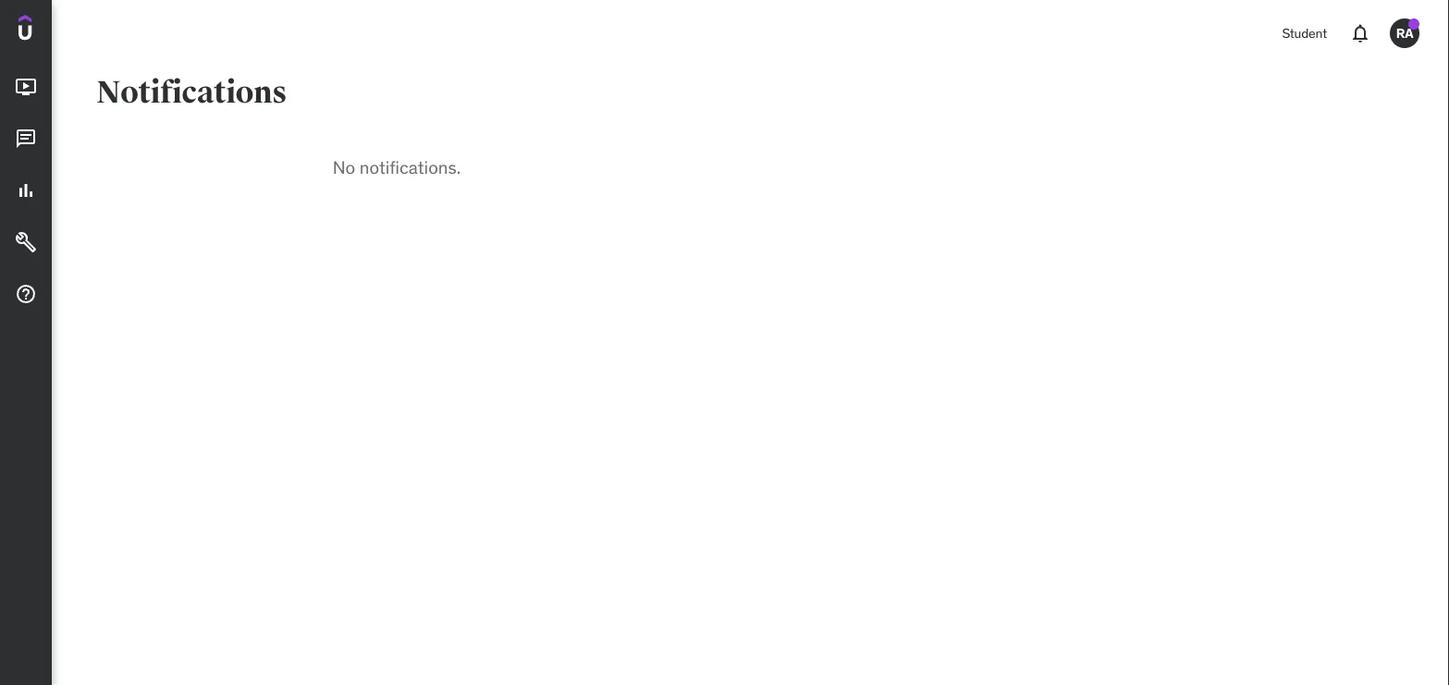 Task type: locate. For each thing, give the bounding box(es) containing it.
1 vertical spatial medium image
[[15, 231, 37, 254]]

notifications
[[96, 73, 287, 111]]

2 vertical spatial medium image
[[15, 283, 37, 305]]

you have alerts image
[[1409, 18, 1420, 30]]

medium image
[[15, 180, 37, 202], [15, 231, 37, 254], [15, 283, 37, 305]]

1 medium image from the top
[[15, 76, 37, 98]]

2 medium image from the top
[[15, 128, 37, 150]]

0 vertical spatial medium image
[[15, 76, 37, 98]]

no
[[333, 156, 355, 179]]

0 vertical spatial medium image
[[15, 180, 37, 202]]

medium image
[[15, 76, 37, 98], [15, 128, 37, 150]]

notifications image
[[1349, 22, 1372, 44]]

student
[[1282, 25, 1327, 41]]

2 medium image from the top
[[15, 231, 37, 254]]

1 vertical spatial medium image
[[15, 128, 37, 150]]



Task type: vqa. For each thing, say whether or not it's contained in the screenshot.
first medium icon
yes



Task type: describe. For each thing, give the bounding box(es) containing it.
notifications.
[[360, 156, 461, 179]]

udemy image
[[18, 15, 103, 46]]

ra link
[[1383, 11, 1427, 55]]

student link
[[1271, 11, 1338, 55]]

3 medium image from the top
[[15, 283, 37, 305]]

ra
[[1396, 25, 1414, 41]]

1 medium image from the top
[[15, 180, 37, 202]]

no notifications.
[[333, 156, 461, 179]]



